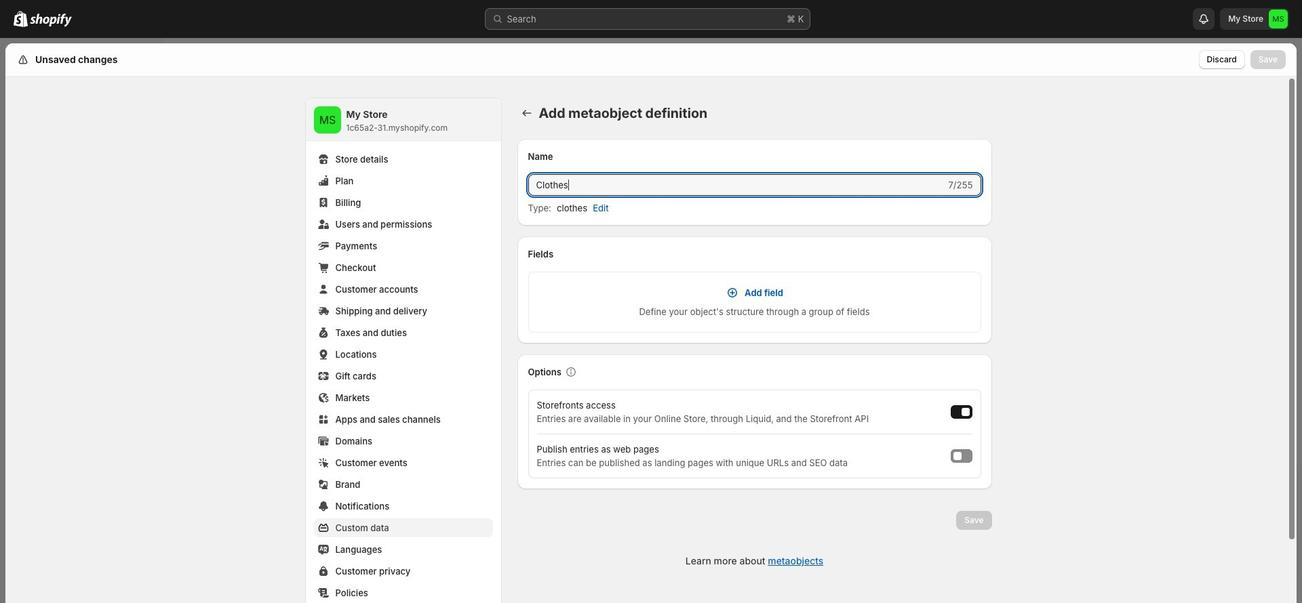 Task type: describe. For each thing, give the bounding box(es) containing it.
Examples: Cart upsell, Fabric colors, Product bundle text field
[[528, 174, 946, 196]]

my store image
[[314, 106, 341, 134]]

0 horizontal spatial shopify image
[[14, 11, 28, 27]]

1 horizontal spatial shopify image
[[30, 14, 72, 27]]

my store image
[[1269, 9, 1288, 28]]



Task type: locate. For each thing, give the bounding box(es) containing it.
toggle storefronts access image
[[962, 408, 970, 416]]

shopify image
[[14, 11, 28, 27], [30, 14, 72, 27]]

toggle publishing entries as web pages image
[[953, 452, 962, 461]]

shop settings menu element
[[306, 98, 501, 604]]

settings dialog
[[5, 43, 1297, 604]]



Task type: vqa. For each thing, say whether or not it's contained in the screenshot.
tab list at top
no



